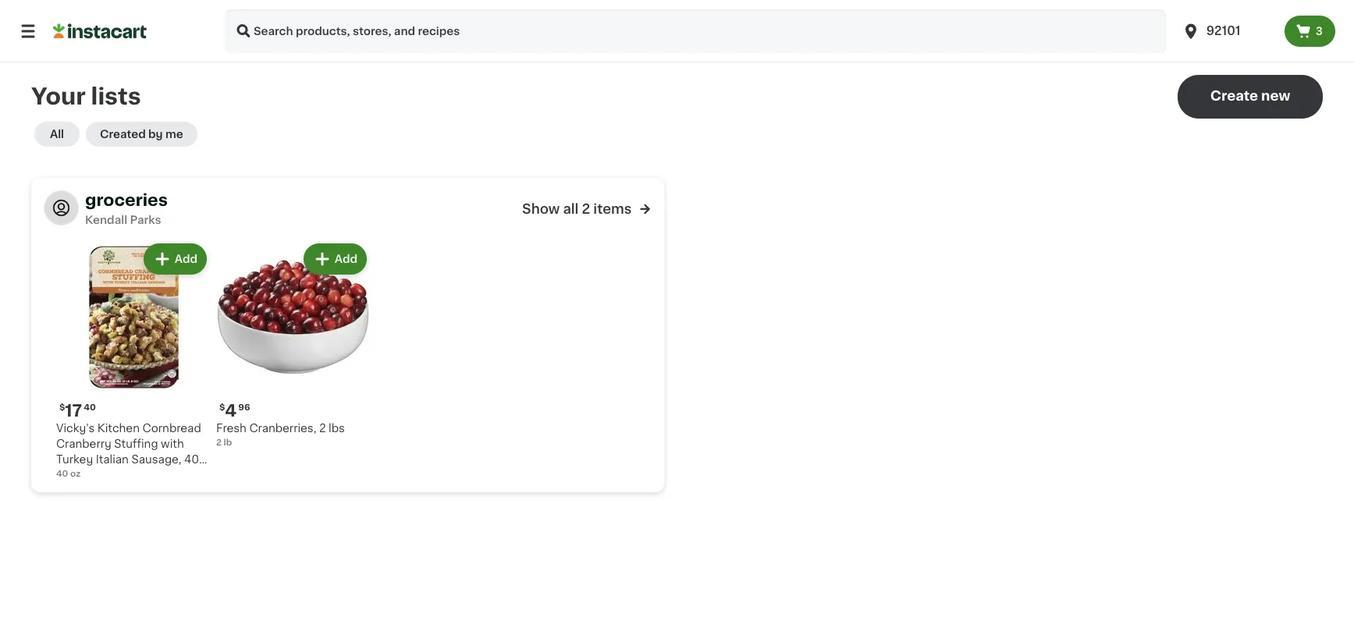 Task type: vqa. For each thing, say whether or not it's contained in the screenshot.
2
yes



Task type: locate. For each thing, give the bounding box(es) containing it.
add button for 17
[[145, 245, 205, 273]]

product group
[[56, 240, 210, 481], [216, 240, 370, 449]]

40 right sausage,
[[184, 454, 199, 465]]

1 horizontal spatial 40
[[84, 403, 96, 412]]

0 horizontal spatial 2
[[216, 438, 222, 447]]

0 vertical spatial 40
[[84, 403, 96, 412]]

by
[[148, 129, 163, 140]]

2 add from the left
[[335, 254, 357, 265]]

$ inside $ 17 40
[[59, 403, 65, 412]]

1 add button from the left
[[145, 245, 205, 273]]

all button
[[34, 122, 80, 147]]

turkey
[[56, 454, 93, 465]]

add button
[[145, 245, 205, 273], [305, 245, 365, 273]]

40 right 17
[[84, 403, 96, 412]]

show
[[522, 203, 560, 216]]

add
[[175, 254, 197, 265], [335, 254, 357, 265]]

4
[[225, 402, 237, 419]]

2 left lbs
[[319, 423, 326, 434]]

new
[[1261, 89, 1290, 103]]

92101 button
[[1172, 9, 1285, 53], [1182, 9, 1275, 53]]

1 $ from the left
[[59, 403, 65, 412]]

1 horizontal spatial add
[[335, 254, 357, 265]]

your lists
[[31, 85, 141, 108]]

2 product group from the left
[[216, 240, 370, 449]]

40 down the "turkey"
[[56, 470, 68, 478]]

1 horizontal spatial oz
[[70, 470, 81, 478]]

2 horizontal spatial 40
[[184, 454, 199, 465]]

lists
[[91, 85, 141, 108]]

create new button
[[1178, 75, 1323, 119]]

kendall
[[85, 215, 127, 226]]

2 right all
[[582, 203, 590, 216]]

2 horizontal spatial 2
[[582, 203, 590, 216]]

1 92101 button from the left
[[1172, 9, 1285, 53]]

2
[[582, 203, 590, 216], [319, 423, 326, 434], [216, 438, 222, 447]]

1 vertical spatial 40
[[184, 454, 199, 465]]

40 inside vicky's kitchen cornbread cranberry stuffing with turkey italian sausage, 40 oz
[[184, 454, 199, 465]]

$ 4 96
[[219, 402, 250, 419]]

items
[[593, 203, 632, 216]]

$ inside the '$ 4 96'
[[219, 403, 225, 412]]

1 vertical spatial 2
[[319, 423, 326, 434]]

$ for 17
[[59, 403, 65, 412]]

3
[[1316, 26, 1323, 37]]

2 vertical spatial 2
[[216, 438, 222, 447]]

1 horizontal spatial add button
[[305, 245, 365, 273]]

3 button
[[1285, 16, 1336, 47]]

2 left lb
[[216, 438, 222, 447]]

None search field
[[225, 9, 1166, 53]]

italian
[[96, 454, 129, 465]]

add for 4
[[335, 254, 357, 265]]

show all 2 items
[[522, 203, 632, 216]]

2 $ from the left
[[219, 403, 225, 412]]

kitchen
[[97, 423, 140, 434]]

cornbread
[[142, 423, 201, 434]]

fresh cranberries, 2 lbs 2 lb
[[216, 423, 345, 447]]

$ up vicky's on the left of the page
[[59, 403, 65, 412]]

0 horizontal spatial oz
[[56, 470, 69, 481]]

0 horizontal spatial $
[[59, 403, 65, 412]]

40
[[84, 403, 96, 412], [184, 454, 199, 465], [56, 470, 68, 478]]

$ left 96
[[219, 403, 225, 412]]

0 horizontal spatial 40
[[56, 470, 68, 478]]

oz inside vicky's kitchen cornbread cranberry stuffing with turkey italian sausage, 40 oz
[[56, 470, 69, 481]]

2 add button from the left
[[305, 245, 365, 273]]

1 horizontal spatial 2
[[319, 423, 326, 434]]

1 horizontal spatial product group
[[216, 240, 370, 449]]

0 horizontal spatial add button
[[145, 245, 205, 273]]

oz
[[70, 470, 81, 478], [56, 470, 69, 481]]

0 horizontal spatial add
[[175, 254, 197, 265]]

1 add from the left
[[175, 254, 197, 265]]

add button for 4
[[305, 245, 365, 273]]

1 horizontal spatial $
[[219, 403, 225, 412]]

created
[[100, 129, 146, 140]]

$
[[59, 403, 65, 412], [219, 403, 225, 412]]

0 vertical spatial 2
[[582, 203, 590, 216]]

1 product group from the left
[[56, 240, 210, 481]]

sausage,
[[131, 454, 181, 465]]

created by me button
[[86, 122, 197, 147]]

0 horizontal spatial product group
[[56, 240, 210, 481]]



Task type: describe. For each thing, give the bounding box(es) containing it.
add for 17
[[175, 254, 197, 265]]

parks
[[130, 215, 161, 226]]

product group containing 4
[[216, 240, 370, 449]]

17
[[65, 402, 82, 419]]

create new
[[1210, 89, 1290, 103]]

instacart logo image
[[53, 22, 147, 41]]

40 inside $ 17 40
[[84, 403, 96, 412]]

lbs
[[329, 423, 345, 434]]

2 for cranberries,
[[319, 423, 326, 434]]

2 vertical spatial 40
[[56, 470, 68, 478]]

92101
[[1207, 25, 1241, 37]]

2 92101 button from the left
[[1182, 9, 1275, 53]]

stuffing
[[114, 439, 158, 450]]

create
[[1210, 89, 1258, 103]]

your
[[31, 85, 86, 108]]

2 for all
[[582, 203, 590, 216]]

groceries kendall parks
[[85, 192, 168, 226]]

$ for 4
[[219, 403, 225, 412]]

with
[[161, 439, 184, 450]]

product group containing 17
[[56, 240, 210, 481]]

fresh
[[216, 423, 247, 434]]

groceries
[[85, 192, 168, 208]]

96
[[238, 403, 250, 412]]

vicky's kitchen cornbread cranberry stuffing with turkey italian sausage, 40 oz
[[56, 423, 201, 481]]

40 oz
[[56, 470, 81, 478]]

all
[[50, 129, 64, 140]]

cranberry
[[56, 439, 111, 450]]

all
[[563, 203, 579, 216]]

lb
[[224, 438, 232, 447]]

cranberries,
[[249, 423, 316, 434]]

created by me
[[100, 129, 183, 140]]

Search field
[[225, 9, 1166, 53]]

vicky's
[[56, 423, 95, 434]]

me
[[165, 129, 183, 140]]

$ 17 40
[[59, 402, 96, 419]]



